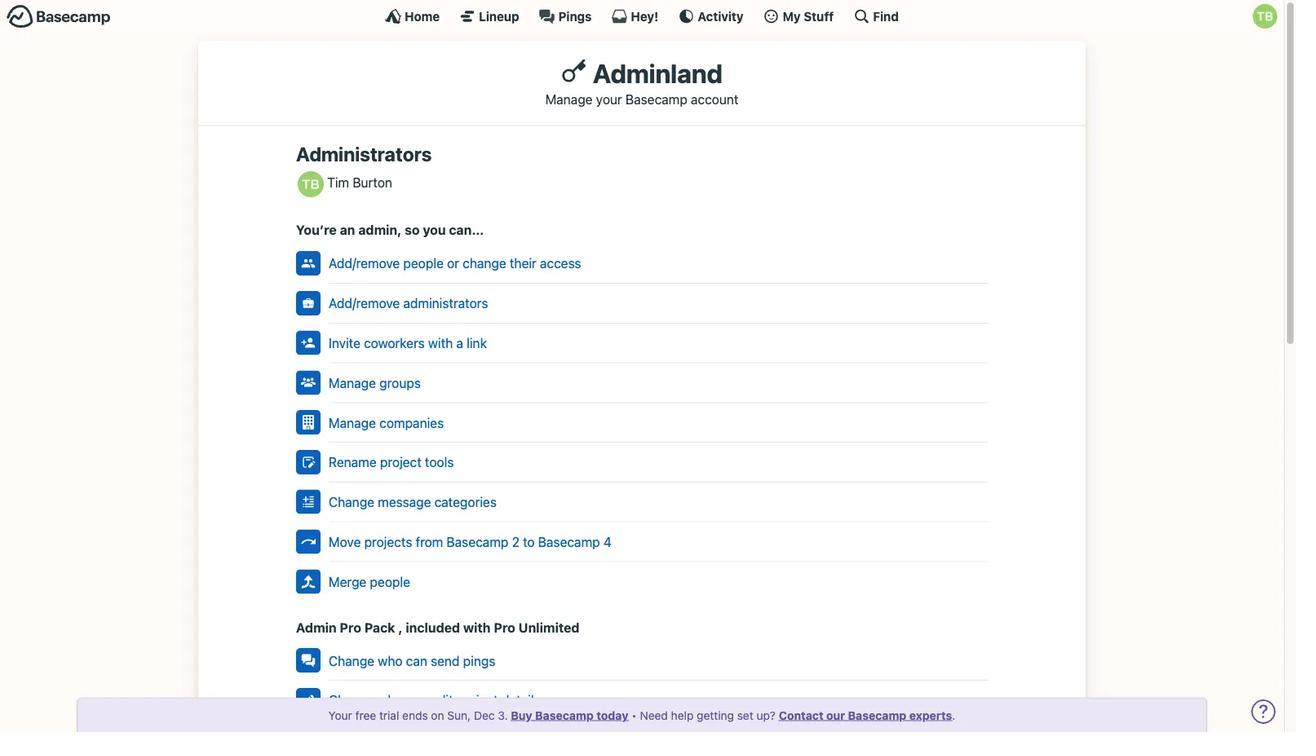 Task type: vqa. For each thing, say whether or not it's contained in the screenshot.
,
yes



Task type: describe. For each thing, give the bounding box(es) containing it.
home
[[405, 9, 440, 23]]

merge
[[329, 574, 367, 590]]

pack
[[365, 620, 395, 636]]

manage inside adminland manage your basecamp account
[[546, 91, 593, 107]]

set
[[737, 709, 754, 723]]

an
[[340, 223, 355, 238]]

manage for manage groups
[[329, 375, 376, 391]]

rename project tools link
[[329, 443, 988, 483]]

link
[[467, 336, 487, 351]]

access
[[540, 256, 581, 271]]

add/remove people or change their access link
[[329, 244, 988, 284]]

invite coworkers with a link link
[[329, 324, 988, 364]]

their
[[510, 256, 537, 271]]

basecamp right buy
[[535, 709, 594, 723]]

unlimited
[[519, 620, 580, 636]]

basecamp right our
[[848, 709, 907, 723]]

basecamp inside adminland manage your basecamp account
[[626, 91, 688, 107]]

admin pro pack              , included with pro unlimited
[[296, 620, 580, 636]]

your
[[329, 709, 352, 723]]

3.
[[498, 709, 508, 723]]

projects
[[364, 535, 412, 550]]

from
[[416, 535, 443, 550]]

basecamp left 2 at the bottom of page
[[447, 535, 509, 550]]

tim burton image inside "main" element
[[1253, 4, 1278, 29]]

.
[[953, 709, 956, 723]]

on
[[431, 709, 444, 723]]

so
[[405, 223, 420, 238]]

change who can send pings
[[329, 653, 496, 669]]

you're an admin, so you can…
[[296, 223, 484, 238]]

find button
[[854, 8, 899, 24]]

ends
[[402, 709, 428, 723]]

our
[[827, 709, 846, 723]]

hey!
[[631, 9, 659, 23]]

home link
[[385, 8, 440, 24]]

manage groups
[[329, 375, 421, 391]]

2
[[512, 535, 520, 550]]

change who can edit project details
[[329, 693, 541, 709]]

your
[[596, 91, 622, 107]]

change for change who can send pings
[[329, 653, 375, 669]]

groups
[[380, 375, 421, 391]]

activity
[[698, 9, 744, 23]]

manage companies
[[329, 415, 444, 431]]

move projects from basecamp 2 to basecamp 4 link
[[329, 523, 988, 563]]

find
[[873, 9, 899, 23]]

invite coworkers with a link
[[329, 336, 487, 351]]

lineup link
[[460, 8, 519, 24]]

adminland manage your basecamp account
[[546, 58, 739, 107]]

change for change who can edit project details
[[329, 693, 375, 709]]

add/remove for add/remove administrators
[[329, 296, 400, 311]]

1 vertical spatial tim burton image
[[298, 172, 324, 198]]

message
[[378, 495, 431, 510]]

invite
[[329, 336, 361, 351]]

change who can send pings link
[[329, 642, 988, 681]]

tools
[[425, 455, 454, 471]]

free
[[355, 709, 376, 723]]

people for merge
[[370, 574, 410, 590]]

move projects from basecamp 2 to basecamp 4
[[329, 535, 612, 550]]

my
[[783, 9, 801, 23]]

who for edit
[[378, 693, 403, 709]]

1 horizontal spatial with
[[463, 620, 491, 636]]

your free trial ends on sun, dec  3. buy basecamp today • need help getting set up? contact our basecamp experts .
[[329, 709, 956, 723]]

change for change message categories
[[329, 495, 375, 510]]

rename project tools
[[329, 455, 454, 471]]

change message categories link
[[329, 483, 988, 523]]

activity link
[[678, 8, 744, 24]]

•
[[632, 709, 637, 723]]

or
[[447, 256, 459, 271]]

add/remove administrators link
[[329, 284, 988, 324]]

0 horizontal spatial with
[[428, 336, 453, 351]]

companies
[[380, 415, 444, 431]]

lineup
[[479, 9, 519, 23]]

tim burton
[[324, 175, 393, 191]]

you
[[423, 223, 446, 238]]

details
[[502, 693, 541, 709]]



Task type: locate. For each thing, give the bounding box(es) containing it.
help
[[671, 709, 694, 723]]

can for edit
[[406, 693, 428, 709]]

basecamp down adminland
[[626, 91, 688, 107]]

1 add/remove from the top
[[329, 256, 400, 271]]

getting
[[697, 709, 734, 723]]

1 vertical spatial who
[[378, 693, 403, 709]]

stuff
[[804, 9, 834, 23]]

send
[[431, 653, 460, 669]]

add/remove for add/remove people or change their access
[[329, 256, 400, 271]]

dec
[[474, 709, 495, 723]]

project up dec
[[457, 693, 498, 709]]

pings
[[559, 9, 592, 23]]

manage up rename
[[329, 415, 376, 431]]

2 can from the top
[[406, 693, 428, 709]]

manage left your at the top
[[546, 91, 593, 107]]

can
[[406, 653, 428, 669], [406, 693, 428, 709]]

who
[[378, 653, 403, 669], [378, 693, 403, 709]]

trial
[[379, 709, 399, 723]]

merge people link
[[329, 563, 988, 602]]

manage companies link
[[329, 403, 988, 443]]

basecamp
[[626, 91, 688, 107], [447, 535, 509, 550], [535, 709, 594, 723], [848, 709, 907, 723]]

0 vertical spatial change
[[329, 495, 375, 510]]

hey! button
[[612, 8, 659, 24]]

pro
[[340, 620, 361, 636], [494, 620, 516, 636]]

1 who from the top
[[378, 653, 403, 669]]

change
[[463, 256, 507, 271]]

rename
[[329, 455, 377, 471]]

to
[[523, 535, 535, 550]]

my stuff
[[783, 9, 834, 23]]

0 vertical spatial can
[[406, 653, 428, 669]]

add/remove administrators
[[329, 296, 488, 311]]

admin
[[296, 620, 337, 636]]

add/remove up invite
[[329, 296, 400, 311]]

1 vertical spatial people
[[370, 574, 410, 590]]

people left or
[[403, 256, 444, 271]]

2 vertical spatial manage
[[329, 415, 376, 431]]

add/remove people or change their access
[[329, 256, 581, 271]]

with up pings
[[463, 620, 491, 636]]

project left tools
[[380, 455, 422, 471]]

change up your
[[329, 693, 375, 709]]

1 vertical spatial change
[[329, 653, 375, 669]]

1 change from the top
[[329, 495, 375, 510]]

who up the trial
[[378, 693, 403, 709]]

manage
[[546, 91, 593, 107], [329, 375, 376, 391], [329, 415, 376, 431]]

who for send
[[378, 653, 403, 669]]

my stuff button
[[763, 8, 834, 24]]

buy
[[511, 709, 533, 723]]

contact our basecamp experts link
[[779, 709, 953, 723]]

1 vertical spatial can
[[406, 693, 428, 709]]

admin,
[[358, 223, 402, 238]]

2 pro from the left
[[494, 620, 516, 636]]

can left send
[[406, 653, 428, 669]]

1 vertical spatial add/remove
[[329, 296, 400, 311]]

project
[[380, 455, 422, 471], [457, 693, 498, 709]]

0 vertical spatial add/remove
[[329, 256, 400, 271]]

change message categories
[[329, 495, 497, 510]]

sun,
[[447, 709, 471, 723]]

main element
[[0, 0, 1284, 32]]

0 vertical spatial tim burton image
[[1253, 4, 1278, 29]]

up?
[[757, 709, 776, 723]]

manage for manage companies
[[329, 415, 376, 431]]

experts
[[910, 709, 953, 723]]

people
[[403, 256, 444, 271], [370, 574, 410, 590]]

people for add/remove
[[403, 256, 444, 271]]

with left a
[[428, 336, 453, 351]]

add/remove down admin,
[[329, 256, 400, 271]]

administrators
[[296, 142, 432, 165]]

pro up pings
[[494, 620, 516, 636]]

a
[[457, 336, 463, 351]]

manage down invite
[[329, 375, 376, 391]]

categories
[[435, 495, 497, 510]]

1 vertical spatial with
[[463, 620, 491, 636]]

basecamp 4
[[538, 535, 612, 550]]

3 change from the top
[[329, 693, 375, 709]]

included
[[406, 620, 460, 636]]

can…
[[449, 223, 484, 238]]

people down projects
[[370, 574, 410, 590]]

0 horizontal spatial project
[[380, 455, 422, 471]]

change down pack
[[329, 653, 375, 669]]

0 vertical spatial project
[[380, 455, 422, 471]]

who down ,
[[378, 653, 403, 669]]

can up ends
[[406, 693, 428, 709]]

0 horizontal spatial tim burton image
[[298, 172, 324, 198]]

1 can from the top
[[406, 653, 428, 669]]

account
[[691, 91, 739, 107]]

2 add/remove from the top
[[329, 296, 400, 311]]

move
[[329, 535, 361, 550]]

1 horizontal spatial project
[[457, 693, 498, 709]]

pro left pack
[[340, 620, 361, 636]]

manage groups link
[[329, 364, 988, 403]]

0 vertical spatial people
[[403, 256, 444, 271]]

0 vertical spatial with
[[428, 336, 453, 351]]

2 vertical spatial change
[[329, 693, 375, 709]]

pings button
[[539, 8, 592, 24]]

pings
[[463, 653, 496, 669]]

with
[[428, 336, 453, 351], [463, 620, 491, 636]]

0 vertical spatial who
[[378, 653, 403, 669]]

1 pro from the left
[[340, 620, 361, 636]]

coworkers
[[364, 336, 425, 351]]

1 horizontal spatial tim burton image
[[1253, 4, 1278, 29]]

1 horizontal spatial pro
[[494, 620, 516, 636]]

1 vertical spatial manage
[[329, 375, 376, 391]]

can for send
[[406, 653, 428, 669]]

need
[[640, 709, 668, 723]]

0 vertical spatial manage
[[546, 91, 593, 107]]

tim burton image
[[1253, 4, 1278, 29], [298, 172, 324, 198]]

2 who from the top
[[378, 693, 403, 709]]

change down rename
[[329, 495, 375, 510]]

switch accounts image
[[7, 4, 111, 29]]

1 vertical spatial project
[[457, 693, 498, 709]]

add/remove
[[329, 256, 400, 271], [329, 296, 400, 311]]

change who can edit project details link
[[329, 681, 988, 721]]

add/remove inside "link"
[[329, 296, 400, 311]]

buy basecamp today link
[[511, 709, 629, 723]]

2 change from the top
[[329, 653, 375, 669]]

today
[[597, 709, 629, 723]]

0 horizontal spatial pro
[[340, 620, 361, 636]]

burton
[[353, 175, 393, 191]]

edit
[[431, 693, 453, 709]]

contact
[[779, 709, 824, 723]]

merge people
[[329, 574, 410, 590]]

administrators
[[403, 296, 488, 311]]

adminland
[[593, 58, 723, 89]]

tim
[[327, 175, 349, 191]]



